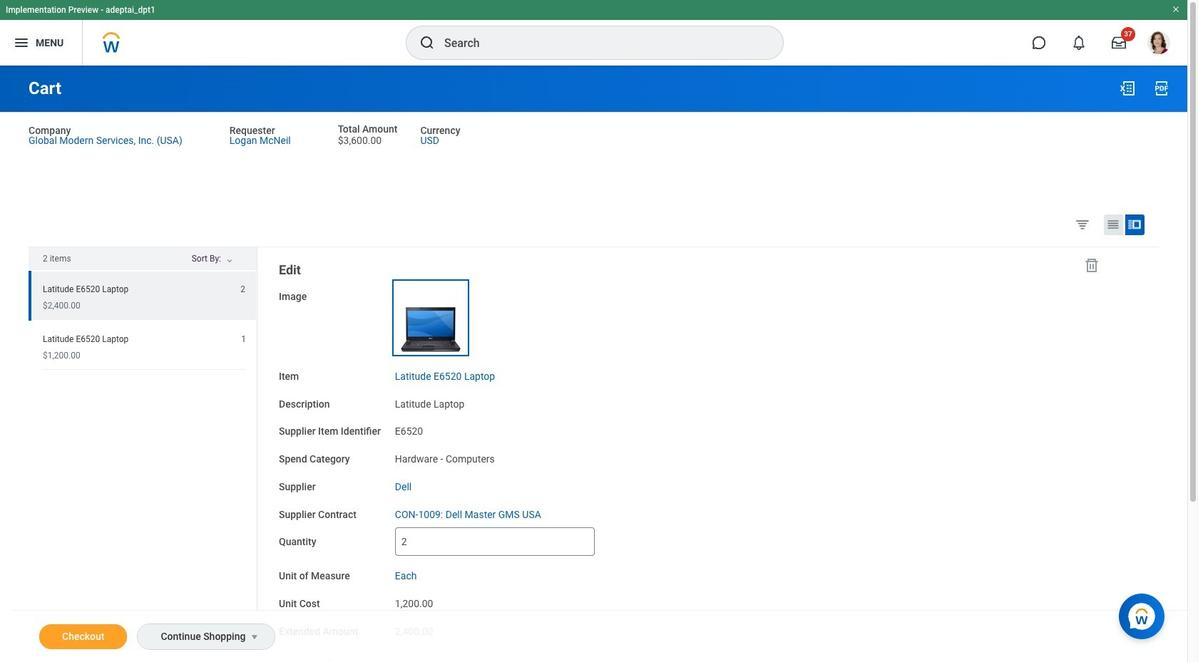 Task type: describe. For each thing, give the bounding box(es) containing it.
item list list box
[[29, 271, 257, 370]]

toggle to list detail view image
[[1128, 217, 1142, 232]]

arrow down image
[[238, 255, 255, 265]]

export to excel image
[[1119, 80, 1136, 97]]

profile logan mcneil image
[[1148, 31, 1171, 57]]

search image
[[419, 34, 436, 51]]

inbox large image
[[1112, 36, 1126, 50]]

Search Workday  search field
[[444, 27, 754, 58]]

notifications large image
[[1072, 36, 1086, 50]]

caret down image
[[246, 632, 264, 643]]

delete image
[[1084, 257, 1101, 274]]

navigation pane region
[[258, 247, 1118, 663]]



Task type: vqa. For each thing, say whether or not it's contained in the screenshot.
navigation pane Region
yes



Task type: locate. For each thing, give the bounding box(es) containing it.
none text field inside navigation pane region
[[395, 528, 595, 557]]

Toggle to Grid view radio
[[1104, 215, 1123, 235]]

e6520.jpg image
[[395, 282, 466, 354]]

banner
[[0, 0, 1188, 66]]

justify image
[[13, 34, 30, 51]]

Toggle to List Detail view radio
[[1126, 215, 1145, 235]]

view printable version (pdf) image
[[1153, 80, 1171, 97]]

hardware - computers element
[[395, 451, 495, 465]]

None text field
[[395, 528, 595, 557]]

option group
[[1072, 214, 1156, 238]]

select to filter grid data image
[[1075, 217, 1091, 232]]

close environment banner image
[[1172, 5, 1181, 14]]

chevron down image
[[221, 258, 238, 268]]

region
[[29, 247, 258, 663]]

toggle to grid view image
[[1106, 217, 1121, 232]]

main content
[[0, 66, 1188, 663]]



